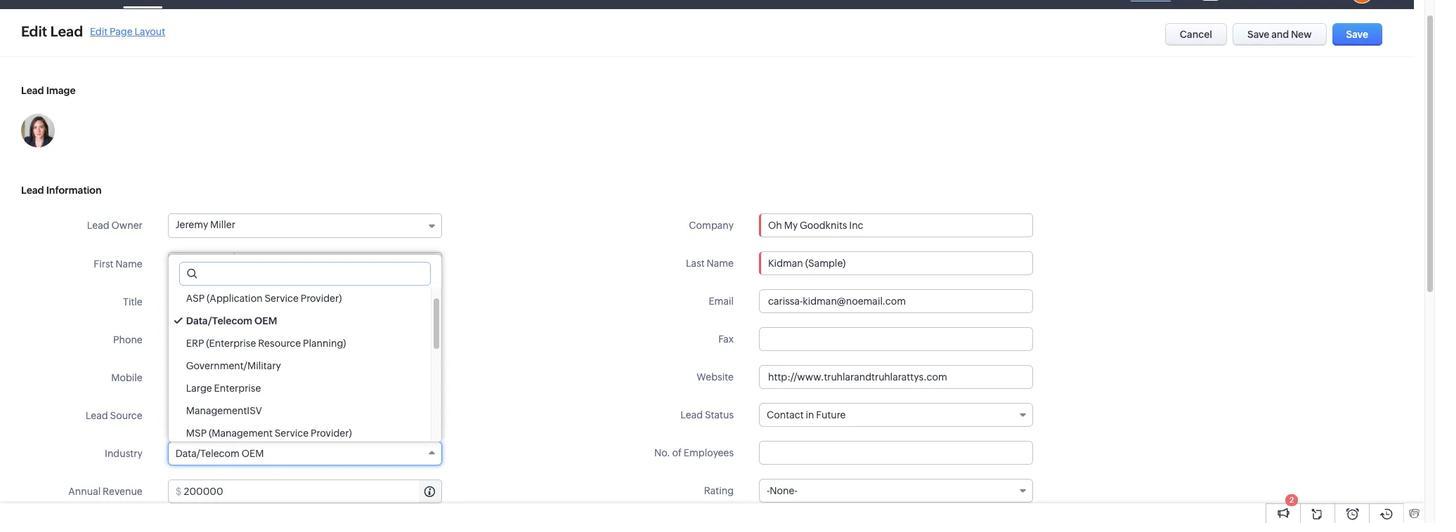 Task type: locate. For each thing, give the bounding box(es) containing it.
1 vertical spatial data/telecom
[[176, 448, 240, 460]]

provider) inside option
[[311, 428, 352, 439]]

$
[[176, 486, 182, 498]]

oem
[[255, 316, 277, 327], [242, 448, 264, 460]]

name right last
[[707, 258, 734, 269]]

service down managementisv option
[[275, 428, 309, 439]]

lead left information
[[21, 185, 44, 196]]

list box
[[169, 287, 441, 445]]

first
[[94, 259, 113, 270]]

0 horizontal spatial save
[[1248, 29, 1270, 40]]

data/telecom inside field
[[176, 448, 240, 460]]

website
[[697, 372, 734, 383]]

1 vertical spatial provider)
[[311, 428, 352, 439]]

0 horizontal spatial edit
[[21, 23, 47, 39]]

edit inside 'edit lead edit page layout'
[[90, 26, 108, 37]]

data/telecom
[[186, 316, 252, 327], [176, 448, 240, 460]]

None field
[[760, 214, 1033, 237], [169, 253, 235, 276], [760, 214, 1033, 237], [169, 253, 235, 276]]

provider) up data/telecom oem "option"
[[301, 293, 342, 304]]

company
[[689, 220, 734, 231]]

0 vertical spatial provider)
[[301, 293, 342, 304]]

0 vertical spatial service
[[265, 293, 299, 304]]

data/telecom down msp
[[176, 448, 240, 460]]

mobile
[[111, 373, 143, 384]]

cancel button
[[1165, 23, 1227, 46]]

jeremy
[[176, 219, 208, 231]]

data/telecom oem down '(management' on the bottom of the page
[[176, 448, 264, 460]]

no. of employees
[[654, 448, 734, 459]]

edit lead edit page layout
[[21, 23, 165, 39]]

provider) inside "option"
[[301, 293, 342, 304]]

provider) for msp (management service provider)
[[311, 428, 352, 439]]

provider)
[[301, 293, 342, 304], [311, 428, 352, 439]]

lead
[[50, 23, 83, 39], [21, 85, 44, 96], [21, 185, 44, 196], [87, 220, 109, 231], [681, 410, 703, 421], [86, 410, 108, 422]]

jeremy miller
[[176, 219, 235, 231]]

2 save from the left
[[1346, 29, 1369, 40]]

save and new
[[1248, 29, 1312, 40]]

save and new button
[[1233, 23, 1327, 46]]

0 vertical spatial data/telecom
[[186, 316, 252, 327]]

0 vertical spatial data/telecom oem
[[186, 316, 277, 327]]

1 vertical spatial service
[[275, 428, 309, 439]]

lead left owner
[[87, 220, 109, 231]]

information
[[46, 185, 102, 196]]

future
[[816, 410, 846, 421]]

service for (application
[[265, 293, 299, 304]]

0 horizontal spatial name
[[115, 259, 143, 270]]

service inside "option"
[[265, 293, 299, 304]]

name for last name
[[707, 258, 734, 269]]

-
[[767, 486, 770, 497]]

save left and at the top right of the page
[[1248, 29, 1270, 40]]

save inside button
[[1248, 29, 1270, 40]]

1 horizontal spatial name
[[707, 258, 734, 269]]

last name
[[686, 258, 734, 269]]

lead left source on the left bottom of the page
[[86, 410, 108, 422]]

cancel
[[1180, 29, 1212, 40]]

oem up erp (enterprise resource planning)
[[255, 316, 277, 327]]

none-
[[770, 486, 798, 497]]

government/military option
[[169, 355, 431, 377]]

None text field
[[760, 214, 1033, 237], [180, 263, 430, 285], [759, 290, 1033, 313], [168, 290, 442, 314], [759, 328, 1033, 351], [168, 366, 442, 390], [184, 481, 441, 503], [760, 214, 1033, 237], [180, 263, 430, 285], [759, 290, 1033, 313], [168, 290, 442, 314], [759, 328, 1033, 351], [168, 366, 442, 390], [184, 481, 441, 503]]

last
[[686, 258, 705, 269]]

save down profile image
[[1346, 29, 1369, 40]]

msp
[[186, 428, 207, 439]]

1 save from the left
[[1248, 29, 1270, 40]]

-none-
[[767, 486, 798, 497]]

save for save and new
[[1248, 29, 1270, 40]]

lead left the status
[[681, 410, 703, 421]]

erp (enterprise resource planning)
[[186, 338, 346, 349]]

data/telecom oem option
[[169, 310, 431, 332]]

oem inside "option"
[[255, 316, 277, 327]]

data/telecom oem
[[186, 316, 277, 327], [176, 448, 264, 460]]

service inside option
[[275, 428, 309, 439]]

1 vertical spatial data/telecom oem
[[176, 448, 264, 460]]

service
[[265, 293, 299, 304], [275, 428, 309, 439]]

provider) up data/telecom oem field at left bottom
[[311, 428, 352, 439]]

large
[[186, 383, 212, 394]]

service for (management
[[275, 428, 309, 439]]

name right first
[[115, 259, 143, 270]]

save
[[1248, 29, 1270, 40], [1346, 29, 1369, 40]]

1 horizontal spatial edit
[[90, 26, 108, 37]]

contact
[[767, 410, 804, 421]]

edit up lead image
[[21, 23, 47, 39]]

data/telecom up (enterprise
[[186, 316, 252, 327]]

rating
[[704, 486, 734, 497]]

phone
[[113, 335, 143, 346]]

managementisv
[[186, 406, 262, 417]]

save inside button
[[1346, 29, 1369, 40]]

status
[[705, 410, 734, 421]]

None text field
[[759, 252, 1033, 276], [235, 253, 441, 276], [168, 328, 442, 352], [759, 366, 1033, 389], [759, 441, 1033, 465], [759, 252, 1033, 276], [235, 253, 441, 276], [168, 328, 442, 352], [759, 366, 1033, 389], [759, 441, 1033, 465]]

oem down '(management' on the bottom of the page
[[242, 448, 264, 460]]

1 horizontal spatial save
[[1346, 29, 1369, 40]]

1 vertical spatial oem
[[242, 448, 264, 460]]

lead left image
[[21, 85, 44, 96]]

data/telecom oem up (enterprise
[[186, 316, 277, 327]]

name
[[707, 258, 734, 269], [115, 259, 143, 270]]

edit left page
[[90, 26, 108, 37]]

(application
[[207, 293, 263, 304]]

search element
[[1228, 0, 1257, 9]]

service up data/telecom oem "option"
[[265, 293, 299, 304]]

0 vertical spatial oem
[[255, 316, 277, 327]]

edit
[[21, 23, 47, 39], [90, 26, 108, 37]]

source
[[110, 410, 143, 422]]



Task type: vqa. For each thing, say whether or not it's contained in the screenshot.
right NOV
no



Task type: describe. For each thing, give the bounding box(es) containing it.
save for save
[[1346, 29, 1369, 40]]

new
[[1291, 29, 1312, 40]]

lead left page
[[50, 23, 83, 39]]

erp
[[186, 338, 204, 349]]

lead image
[[21, 85, 76, 96]]

contact in future
[[767, 410, 846, 421]]

page
[[110, 26, 133, 37]]

2
[[1290, 496, 1294, 505]]

edit page layout link
[[90, 26, 165, 37]]

save button
[[1332, 23, 1383, 46]]

profile image
[[1343, 0, 1382, 9]]

(management
[[209, 428, 273, 439]]

first name
[[94, 259, 143, 270]]

data/telecom oem inside data/telecom oem field
[[176, 448, 264, 460]]

title
[[123, 297, 143, 308]]

lead for lead source
[[86, 410, 108, 422]]

msp (management service provider)
[[186, 428, 352, 439]]

enterprise
[[214, 383, 261, 394]]

asp (application service provider)
[[186, 293, 342, 304]]

Data/Telecom OEM field
[[168, 442, 442, 466]]

lead status
[[681, 410, 734, 421]]

marketplace element
[[1286, 0, 1314, 9]]

lead for lead image
[[21, 85, 44, 96]]

industry
[[105, 448, 143, 460]]

Contact in Future field
[[759, 403, 1033, 427]]

in
[[806, 410, 814, 421]]

miller
[[210, 219, 235, 231]]

large enterprise option
[[169, 377, 431, 400]]

lead source
[[86, 410, 143, 422]]

lead for lead owner
[[87, 220, 109, 231]]

annual revenue
[[68, 486, 143, 498]]

asp
[[186, 293, 205, 304]]

provider) for asp (application service provider)
[[301, 293, 342, 304]]

layout
[[135, 26, 165, 37]]

image
[[46, 85, 76, 96]]

planning)
[[303, 338, 346, 349]]

lead for lead information
[[21, 185, 44, 196]]

setup element
[[1314, 0, 1343, 9]]

(enterprise
[[206, 338, 256, 349]]

fax
[[718, 334, 734, 345]]

lead owner
[[87, 220, 143, 231]]

asp (application service provider) option
[[169, 287, 431, 310]]

employees
[[684, 448, 734, 459]]

msp (management service provider) option
[[169, 422, 431, 445]]

name for first name
[[115, 259, 143, 270]]

owner
[[111, 220, 143, 231]]

managementisv option
[[169, 400, 431, 422]]

list box containing asp (application service provider)
[[169, 287, 441, 445]]

create menu element
[[1193, 0, 1228, 9]]

email
[[709, 296, 734, 307]]

oem inside field
[[242, 448, 264, 460]]

lead information
[[21, 185, 102, 196]]

of
[[672, 448, 682, 459]]

and
[[1272, 29, 1289, 40]]

no.
[[654, 448, 670, 459]]

lead for lead status
[[681, 410, 703, 421]]

annual
[[68, 486, 101, 498]]

-None- field
[[759, 479, 1033, 503]]

data/telecom oem inside data/telecom oem "option"
[[186, 316, 277, 327]]

government/military
[[186, 361, 281, 372]]

image image
[[21, 114, 55, 148]]

erp (enterprise resource planning) option
[[169, 332, 431, 355]]

resource
[[258, 338, 301, 349]]

data/telecom inside "option"
[[186, 316, 252, 327]]

large enterprise
[[186, 383, 261, 394]]

revenue
[[103, 486, 143, 498]]



